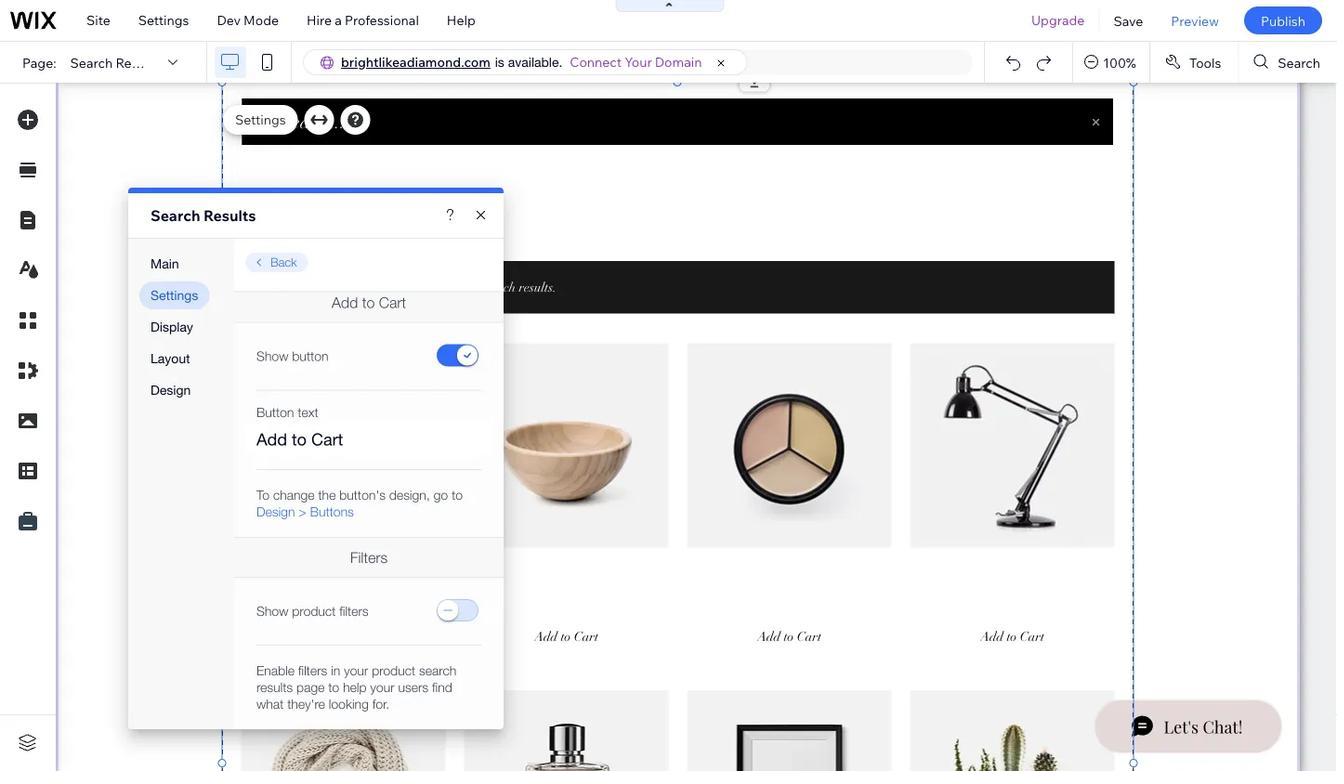 Task type: vqa. For each thing, say whether or not it's contained in the screenshot.
the topmost 'Results'
yes



Task type: locate. For each thing, give the bounding box(es) containing it.
upgrade
[[1032, 12, 1085, 28]]

professional
[[345, 12, 419, 28]]

1 horizontal spatial settings
[[235, 112, 286, 128]]

0 horizontal spatial search
[[70, 54, 113, 70]]

0 horizontal spatial results
[[116, 54, 160, 70]]

settings
[[138, 12, 189, 28], [235, 112, 286, 128]]

0 vertical spatial settings
[[138, 12, 189, 28]]

1 vertical spatial settings
[[235, 112, 286, 128]]

is available. connect your domain
[[495, 54, 702, 70]]

2 horizontal spatial search
[[1279, 54, 1321, 70]]

0 vertical spatial search results
[[70, 54, 160, 70]]

your
[[625, 54, 652, 70]]

mode
[[244, 12, 279, 28]]

1 horizontal spatial results
[[204, 206, 256, 225]]

1 horizontal spatial search
[[151, 206, 200, 225]]

is
[[495, 54, 505, 70]]

save button
[[1100, 0, 1158, 41]]

search results
[[70, 54, 160, 70], [151, 206, 256, 225]]

available.
[[508, 54, 563, 70]]

results
[[116, 54, 160, 70], [204, 206, 256, 225]]

a
[[335, 12, 342, 28]]

100%
[[1104, 54, 1137, 70]]

site
[[86, 12, 110, 28]]

search
[[70, 54, 113, 70], [1279, 54, 1321, 70], [151, 206, 200, 225]]

publish button
[[1245, 7, 1323, 34]]

brightlikeadiamond.com
[[341, 54, 491, 70]]

search inside button
[[1279, 54, 1321, 70]]



Task type: describe. For each thing, give the bounding box(es) containing it.
tools button
[[1151, 42, 1239, 83]]

hire a professional
[[307, 12, 419, 28]]

connect
[[570, 54, 622, 70]]

tools
[[1190, 54, 1222, 70]]

help
[[447, 12, 476, 28]]

0 horizontal spatial settings
[[138, 12, 189, 28]]

0 vertical spatial results
[[116, 54, 160, 70]]

preview button
[[1158, 0, 1234, 41]]

domain
[[655, 54, 702, 70]]

save
[[1114, 12, 1144, 29]]

100% button
[[1074, 42, 1150, 83]]

search button
[[1240, 42, 1338, 83]]

dev
[[217, 12, 241, 28]]

1 vertical spatial search results
[[151, 206, 256, 225]]

publish
[[1262, 12, 1306, 29]]

hire
[[307, 12, 332, 28]]

dev mode
[[217, 12, 279, 28]]

1 vertical spatial results
[[204, 206, 256, 225]]

preview
[[1172, 12, 1220, 29]]



